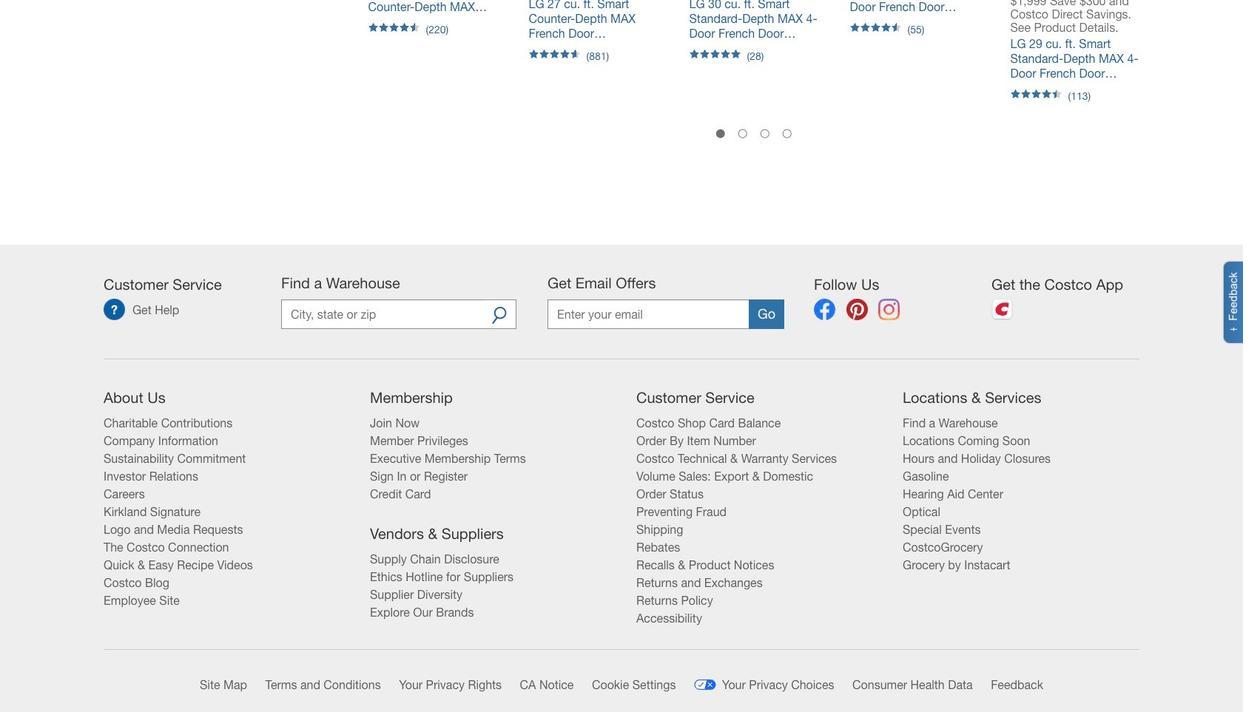 Task type: describe. For each thing, give the bounding box(es) containing it.
instagram image
[[878, 299, 900, 321]]

costco app image
[[992, 299, 1013, 321]]

facebook image
[[814, 299, 836, 321]]



Task type: vqa. For each thing, say whether or not it's contained in the screenshot.
City, State Or Zip 'SEARCH BOX'
yes



Task type: locate. For each thing, give the bounding box(es) containing it.
Enter your email text field
[[548, 299, 750, 329]]

california consumer privacy act (ccpa) opt-out icon image
[[694, 680, 716, 691]]

City, state or zip search field
[[281, 299, 485, 329]]

pinterest image
[[846, 299, 868, 321]]



